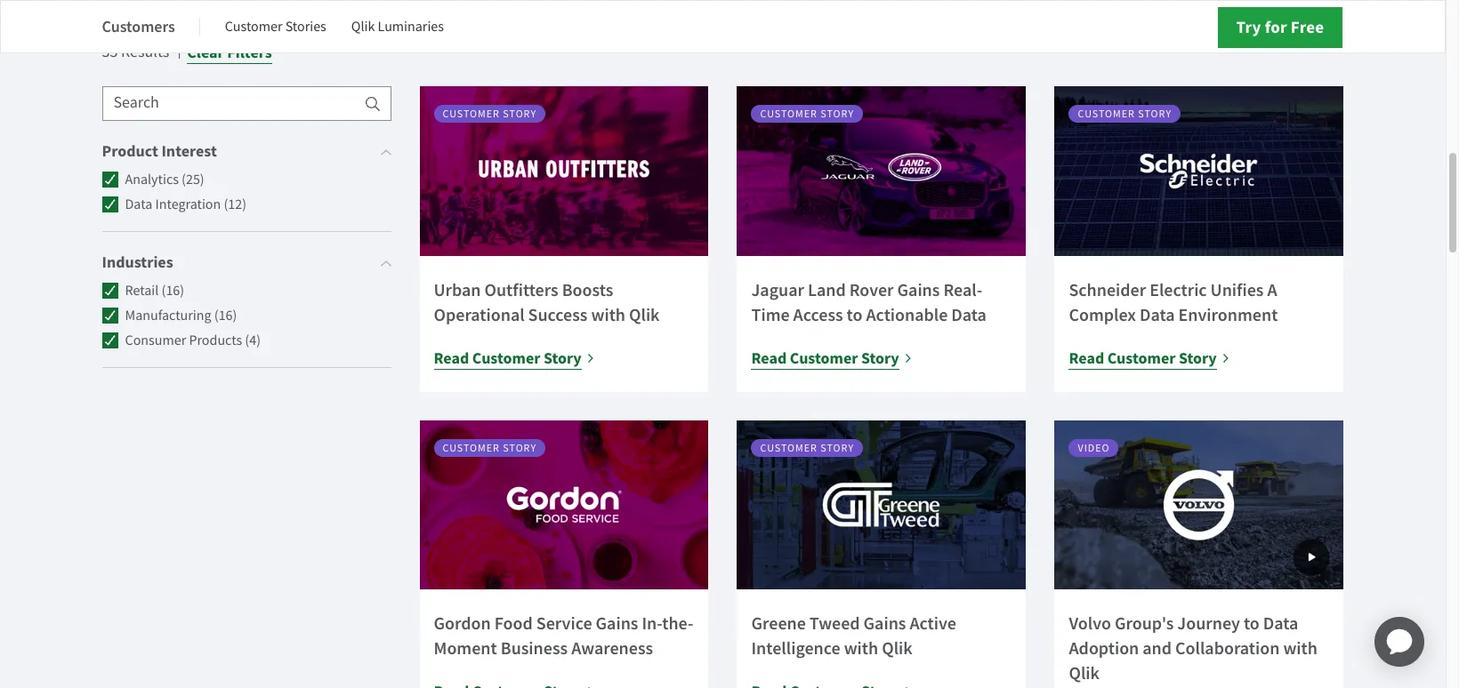 Task type: locate. For each thing, give the bounding box(es) containing it.
gains left active
[[864, 613, 907, 636]]

(16)
[[162, 282, 184, 300], [214, 307, 237, 325]]

with
[[591, 303, 626, 327], [844, 638, 879, 661], [1284, 638, 1318, 661]]

to inside jaguar land rover gains real- time access to actionable data
[[847, 303, 863, 327]]

time
[[752, 303, 790, 327]]

data down analytics
[[125, 196, 152, 214]]

try for free
[[1237, 16, 1325, 38]]

data inside analytics (25) data integration (12)
[[125, 196, 152, 214]]

customer
[[225, 18, 283, 36], [443, 107, 500, 121], [761, 107, 818, 121], [1078, 107, 1136, 121], [472, 348, 541, 369], [790, 348, 858, 369], [1108, 348, 1176, 369], [443, 441, 500, 456], [761, 441, 818, 456]]

clear filters link
[[187, 40, 272, 65]]

qlik left luminaries
[[351, 18, 375, 36]]

qlik down active
[[882, 638, 913, 661]]

interest
[[161, 141, 217, 162]]

2 read customer story link from the left
[[752, 346, 913, 371]]

schneider electric unifies a complex data environment link
[[1069, 278, 1279, 327]]

to up collaboration
[[1244, 613, 1260, 636]]

read customer story link
[[434, 346, 595, 371], [752, 346, 913, 371], [1069, 346, 1231, 371]]

try for free link
[[1218, 7, 1344, 48]]

gordon
[[434, 613, 491, 636]]

(16) up manufacturing
[[162, 282, 184, 300]]

read customer story link down operational
[[434, 346, 595, 371]]

land
[[808, 278, 846, 302]]

volvo
[[1069, 613, 1112, 636]]

0 horizontal spatial read customer story link
[[434, 346, 595, 371]]

0 vertical spatial to
[[847, 303, 863, 327]]

0 horizontal spatial read customer story
[[434, 348, 582, 369]]

customer story for gordon
[[443, 441, 537, 456]]

schneider
[[1069, 278, 1147, 302]]

customer story for urban
[[443, 107, 537, 121]]

with inside greene tweed gains active intelligence with qlik
[[844, 638, 879, 661]]

read down the complex
[[1069, 348, 1105, 369]]

operational
[[434, 303, 525, 327]]

qlik right success
[[629, 303, 660, 327]]

application
[[1354, 596, 1446, 689]]

1 read customer story from the left
[[434, 348, 582, 369]]

read customer story
[[434, 348, 582, 369], [752, 348, 900, 369], [1069, 348, 1217, 369]]

with inside urban outfitters boosts operational success with qlik
[[591, 303, 626, 327]]

product interest button
[[102, 139, 391, 164]]

with down boosts
[[591, 303, 626, 327]]

jaguar
[[752, 278, 805, 302]]

service
[[537, 613, 592, 636]]

story
[[503, 107, 537, 121], [821, 107, 855, 121], [1139, 107, 1172, 121], [544, 348, 582, 369], [862, 348, 900, 369], [1179, 348, 1217, 369], [503, 441, 537, 456], [821, 441, 855, 456]]

data up collaboration
[[1264, 613, 1299, 636]]

3 read customer story from the left
[[1069, 348, 1217, 369]]

qlik
[[351, 18, 375, 36], [629, 303, 660, 327], [882, 638, 913, 661], [1069, 663, 1100, 686]]

and
[[1143, 638, 1172, 661]]

(25)
[[182, 171, 204, 189]]

in-
[[642, 613, 662, 636]]

schneider electric unifies a complex data environment
[[1069, 278, 1279, 327]]

customer story
[[443, 107, 537, 121], [761, 107, 855, 121], [1078, 107, 1172, 121], [443, 441, 537, 456], [761, 441, 855, 456]]

data down electric
[[1140, 303, 1175, 327]]

read customer story link down schneider electric unifies a complex data environment
[[1069, 346, 1231, 371]]

greene tweed gains active intelligence with qlik link
[[752, 613, 957, 661]]

clear
[[187, 42, 224, 64]]

data down real-
[[952, 303, 987, 327]]

read customer story down operational
[[434, 348, 582, 369]]

data
[[125, 196, 152, 214], [952, 303, 987, 327], [1140, 303, 1175, 327], [1264, 613, 1299, 636]]

to
[[847, 303, 863, 327], [1244, 613, 1260, 636]]

1 read from the left
[[434, 348, 469, 369]]

1 horizontal spatial with
[[844, 638, 879, 661]]

real-
[[944, 278, 983, 302]]

gains up awareness
[[596, 613, 639, 636]]

qlik inside volvo group's journey to data adoption and collaboration with qlik
[[1069, 663, 1100, 686]]

adoption
[[1069, 638, 1140, 661]]

read customer story link for outfitters
[[434, 346, 595, 371]]

read for jaguar land rover gains real- time access to actionable data
[[752, 348, 787, 369]]

greene tweed gains active intelligence with qlik
[[752, 613, 957, 661]]

read for schneider electric unifies a complex data environment
[[1069, 348, 1105, 369]]

electric
[[1150, 278, 1207, 302]]

customer story link
[[420, 87, 709, 256], [737, 87, 1027, 256], [1055, 87, 1344, 256], [420, 421, 709, 591], [737, 421, 1027, 591]]

read customer story for outfitters
[[434, 348, 582, 369]]

1 horizontal spatial read customer story
[[752, 348, 900, 369]]

2 read from the left
[[752, 348, 787, 369]]

2 horizontal spatial read customer story
[[1069, 348, 1217, 369]]

33 results
[[102, 42, 169, 63]]

jaguar land rover gains real- time access to actionable data
[[752, 278, 987, 327]]

video
[[1078, 441, 1110, 456]]

with right collaboration
[[1284, 638, 1318, 661]]

with for boosts
[[591, 303, 626, 327]]

read down the time
[[752, 348, 787, 369]]

0 horizontal spatial read
[[434, 348, 469, 369]]

read for urban outfitters boosts operational success with qlik
[[434, 348, 469, 369]]

industries
[[102, 252, 173, 274]]

read
[[434, 348, 469, 369], [752, 348, 787, 369], [1069, 348, 1105, 369]]

gains
[[898, 278, 940, 302], [596, 613, 639, 636], [864, 613, 907, 636]]

0 horizontal spatial with
[[591, 303, 626, 327]]

retail (16) manufacturing (16) consumer products (4)
[[125, 282, 261, 350]]

1 horizontal spatial read
[[752, 348, 787, 369]]

0 vertical spatial (16)
[[162, 282, 184, 300]]

collaboration
[[1176, 638, 1280, 661]]

gains inside gordon food service gains in-the- moment business awareness
[[596, 613, 639, 636]]

intelligence
[[752, 638, 841, 661]]

gordon food service gains in-the- moment business awareness link
[[434, 613, 694, 661]]

qlik inside greene tweed gains active intelligence with qlik
[[882, 638, 913, 661]]

2 horizontal spatial read
[[1069, 348, 1105, 369]]

customer stories
[[225, 18, 326, 36]]

gains up actionable
[[898, 278, 940, 302]]

journey
[[1178, 613, 1241, 636]]

data inside volvo group's journey to data adoption and collaboration with qlik
[[1264, 613, 1299, 636]]

2 read customer story from the left
[[752, 348, 900, 369]]

3 read customer story link from the left
[[1069, 346, 1231, 371]]

complex
[[1069, 303, 1137, 327]]

read down operational
[[434, 348, 469, 369]]

read customer story link down access
[[752, 346, 913, 371]]

qlik down adoption
[[1069, 663, 1100, 686]]

1 read customer story link from the left
[[434, 346, 595, 371]]

customer stories link
[[225, 5, 326, 48]]

(4)
[[245, 332, 261, 350]]

customer story link for service
[[420, 421, 709, 591]]

outfitters
[[485, 278, 559, 302]]

2 horizontal spatial with
[[1284, 638, 1318, 661]]

gains inside jaguar land rover gains real- time access to actionable data
[[898, 278, 940, 302]]

boosts
[[562, 278, 614, 302]]

business
[[501, 638, 568, 661]]

customers
[[102, 16, 175, 37]]

1 horizontal spatial to
[[1244, 613, 1260, 636]]

read customer story link for land
[[752, 346, 913, 371]]

the-
[[662, 613, 694, 636]]

read customer story down the complex
[[1069, 348, 1217, 369]]

with down tweed
[[844, 638, 879, 661]]

customer story for greene
[[761, 441, 855, 456]]

with for gains
[[844, 638, 879, 661]]

analytics
[[125, 171, 179, 189]]

1 vertical spatial (16)
[[214, 307, 237, 325]]

2 horizontal spatial read customer story link
[[1069, 346, 1231, 371]]

(16) up products
[[214, 307, 237, 325]]

3 read from the left
[[1069, 348, 1105, 369]]

read customer story down access
[[752, 348, 900, 369]]

industries button
[[102, 250, 391, 275]]

1 horizontal spatial read customer story link
[[752, 346, 913, 371]]

urban
[[434, 278, 481, 302]]

0 horizontal spatial to
[[847, 303, 863, 327]]

integration
[[155, 196, 221, 214]]

products
[[189, 332, 242, 350]]

1 vertical spatial to
[[1244, 613, 1260, 636]]

awareness
[[572, 638, 653, 661]]

to down rover
[[847, 303, 863, 327]]



Task type: describe. For each thing, give the bounding box(es) containing it.
a
[[1268, 278, 1278, 302]]

qlik inside customers menu bar
[[351, 18, 375, 36]]

filters
[[227, 42, 272, 64]]

customer story for jaguar
[[761, 107, 855, 121]]

customer inside customer stories link
[[225, 18, 283, 36]]

greene
[[752, 613, 806, 636]]

gains for real-
[[898, 278, 940, 302]]

manufacturing
[[125, 307, 211, 325]]

customer story link for unifies
[[1055, 87, 1344, 256]]

for
[[1265, 16, 1288, 38]]

jaguar land rover gains real- time access to actionable data link
[[752, 278, 987, 327]]

try
[[1237, 16, 1262, 38]]

customer story link for rover
[[737, 87, 1027, 256]]

group's
[[1115, 613, 1174, 636]]

qlik inside urban outfitters boosts operational success with qlik
[[629, 303, 660, 327]]

read customer story for land
[[752, 348, 900, 369]]

tweed
[[810, 613, 860, 636]]

actionable
[[866, 303, 948, 327]]

stories
[[285, 18, 326, 36]]

moment
[[434, 638, 497, 661]]

customer story link for gains
[[737, 421, 1027, 591]]

gains inside greene tweed gains active intelligence with qlik
[[864, 613, 907, 636]]

to inside volvo group's journey to data adoption and collaboration with qlik
[[1244, 613, 1260, 636]]

read customer story for electric
[[1069, 348, 1217, 369]]

free
[[1291, 16, 1325, 38]]

environment
[[1179, 303, 1279, 327]]

luminaries
[[378, 18, 444, 36]]

volvo group's journey to data adoption and collaboration with qlik
[[1069, 613, 1318, 686]]

product
[[102, 141, 158, 162]]

retail
[[125, 282, 159, 300]]

product interest
[[102, 141, 217, 162]]

customer story link for boosts
[[420, 87, 709, 256]]

with inside volvo group's journey to data adoption and collaboration with qlik
[[1284, 638, 1318, 661]]

active
[[910, 613, 957, 636]]

customers menu bar
[[102, 5, 469, 48]]

video link
[[1055, 421, 1344, 591]]

read customer story link for electric
[[1069, 346, 1231, 371]]

success
[[528, 303, 588, 327]]

unifies
[[1211, 278, 1264, 302]]

urban outfitters boosts operational success with qlik
[[434, 278, 660, 327]]

data inside jaguar land rover gains real- time access to actionable data
[[952, 303, 987, 327]]

data inside schneider electric unifies a complex data environment
[[1140, 303, 1175, 327]]

urban outfitters boosts operational success with qlik link
[[434, 278, 660, 327]]

volvo group's journey to data adoption and collaboration with qlik link
[[1069, 613, 1318, 686]]

clear filters
[[187, 42, 272, 64]]

gordon food service gains in-the- moment business awareness
[[434, 613, 694, 661]]

rover
[[850, 278, 894, 302]]

customer story for schneider
[[1078, 107, 1172, 121]]

results
[[121, 42, 169, 63]]

33
[[102, 42, 118, 63]]

gains for in-
[[596, 613, 639, 636]]

0 horizontal spatial (16)
[[162, 282, 184, 300]]

(12)
[[224, 196, 247, 214]]

access
[[794, 303, 843, 327]]

analytics (25) data integration (12)
[[125, 171, 247, 214]]

1 horizontal spatial (16)
[[214, 307, 237, 325]]

consumer
[[125, 332, 186, 350]]

qlik luminaries
[[351, 18, 444, 36]]

food
[[495, 613, 533, 636]]

qlik luminaries link
[[351, 5, 444, 48]]



Task type: vqa. For each thing, say whether or not it's contained in the screenshot.
at
no



